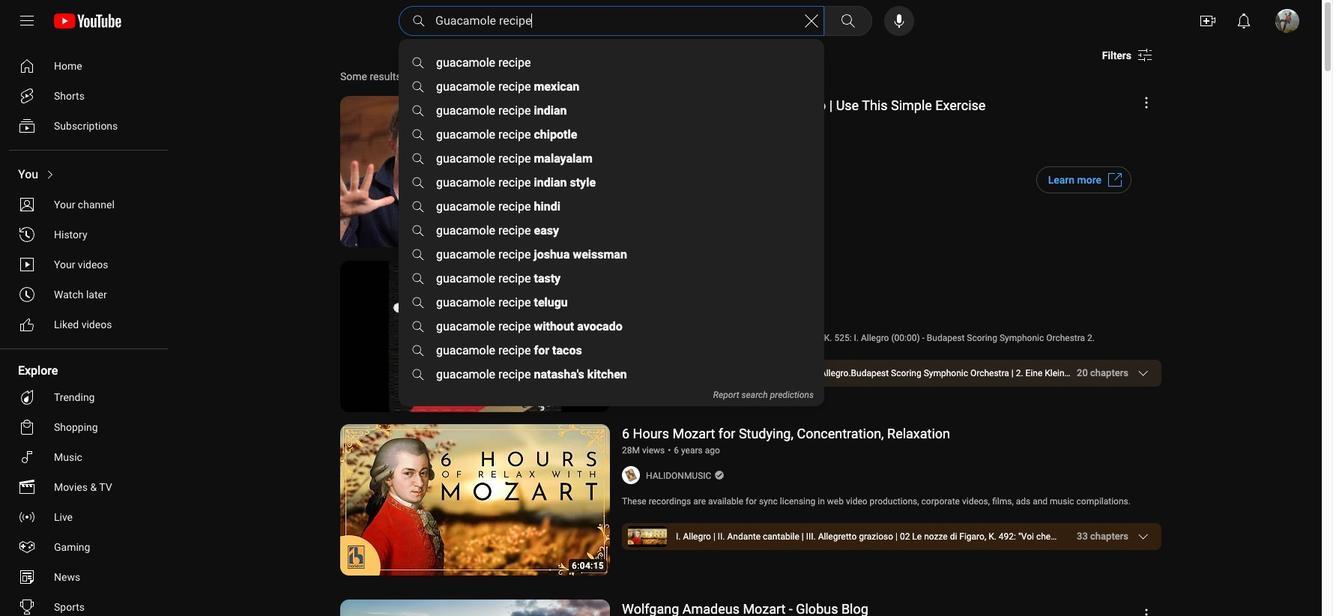 Task type: vqa. For each thing, say whether or not it's contained in the screenshot.
How YouTube works 'Link'
no



Task type: locate. For each thing, give the bounding box(es) containing it.
option
[[9, 51, 162, 81], [9, 81, 162, 111], [9, 111, 162, 141], [9, 160, 162, 190], [9, 190, 162, 220], [9, 220, 162, 250], [9, 250, 162, 280], [9, 280, 162, 310], [9, 310, 162, 340], [9, 382, 162, 412], [9, 412, 162, 442], [9, 442, 162, 472], [9, 472, 162, 502], [9, 502, 162, 532], [9, 532, 162, 562], [9, 562, 162, 592], [9, 592, 162, 616]]

6 hours, 4 minutes, 15 seconds element
[[572, 562, 604, 571]]

4 option from the top
[[9, 160, 162, 190]]

None text field
[[1103, 49, 1132, 61], [1049, 174, 1102, 186], [1103, 49, 1132, 61], [1049, 174, 1102, 186]]

2 option from the top
[[9, 81, 162, 111]]

8 option from the top
[[9, 280, 162, 310]]

17 option from the top
[[9, 592, 162, 616]]

1 hour, 56 minutes, 2 seconds element
[[572, 398, 604, 407]]

12 option from the top
[[9, 442, 162, 472]]

6 option from the top
[[9, 220, 162, 250]]

None search field
[[396, 6, 876, 36]]

7 option from the top
[[9, 250, 162, 280]]

9 option from the top
[[9, 310, 162, 340]]

13 option from the top
[[9, 472, 162, 502]]

avatar image image
[[1276, 9, 1300, 33]]

6 hours mozart for studying, concentration, relaxation by halidonmusic 28,956,415 views 6 years ago 6 hours, 4 minutes element
[[622, 426, 951, 442]]

15 option from the top
[[9, 532, 162, 562]]

16 option from the top
[[9, 562, 162, 592]]

Search text field
[[436, 11, 803, 31]]

10 option from the top
[[9, 382, 162, 412]]

list box
[[399, 51, 825, 407]]



Task type: describe. For each thing, give the bounding box(es) containing it.
1 option from the top
[[9, 51, 162, 81]]

14 option from the top
[[9, 502, 162, 532]]

go to channel image
[[622, 466, 640, 484]]

5 option from the top
[[9, 190, 162, 220]]

11 option from the top
[[9, 412, 162, 442]]

the best of mozart by halidonmusic 253,979,369 views 11 years ago 1 hour, 56 minutes element
[[622, 262, 737, 278]]

3 option from the top
[[9, 111, 162, 141]]



